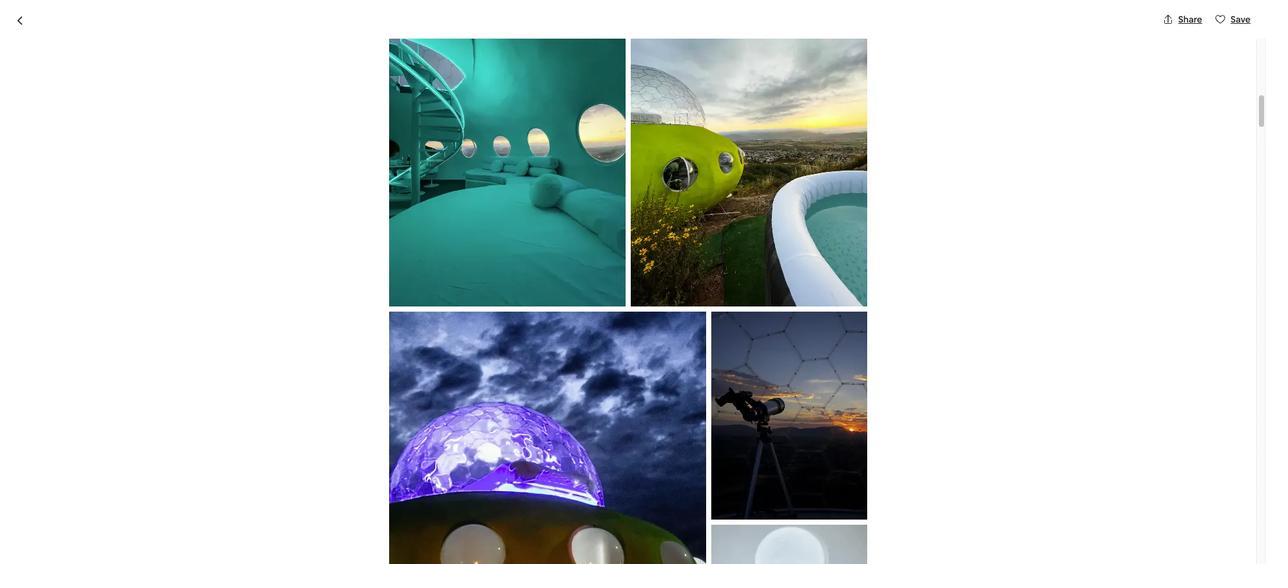 Task type: vqa. For each thing, say whether or not it's contained in the screenshot.
admin
no



Task type: locate. For each thing, give the bounding box(es) containing it.
ufo guadalupe image 1 image
[[267, 122, 628, 420]]

0 vertical spatial ·
[[421, 93, 423, 107]]

share
[[1178, 14, 1202, 25]]

experienced,
[[373, 529, 427, 541]]

superhost
[[373, 93, 416, 105], [346, 513, 396, 526]]

guadalupe),
[[536, 93, 588, 105]]

ufo is a superhost. learn more about ufo. image
[[652, 440, 688, 477], [652, 440, 688, 477]]

by ufo
[[399, 440, 443, 458]]

before
[[787, 475, 815, 487]]

hosts.
[[480, 529, 506, 541]]

listing image 5 image
[[389, 0, 626, 307], [389, 0, 626, 307]]

$337
[[765, 457, 797, 475]]

(valle
[[497, 93, 521, 105]]

listing image 6 image
[[631, 0, 867, 307], [631, 0, 867, 307]]

save button
[[1210, 8, 1256, 30]]

·
[[421, 93, 423, 107], [412, 462, 415, 475]]

bath
[[423, 462, 445, 475]]

ufo guadalupe image 5 image
[[814, 276, 989, 420]]

guadalupe
[[305, 66, 392, 88]]

1 vertical spatial ·
[[412, 462, 415, 475]]

francisco zarco (valle de guadalupe), baja california, mexico button
[[428, 92, 685, 107]]

· left 1
[[412, 462, 415, 475]]

zarco
[[471, 93, 496, 105]]

0 horizontal spatial ·
[[412, 462, 415, 475]]

entire place hosted by ufo 2 beds · 1 bath
[[267, 440, 445, 475]]

mexico
[[654, 93, 685, 105]]

save
[[1231, 14, 1251, 25]]

dialog
[[0, 0, 1266, 564]]

0 vertical spatial superhost
[[373, 93, 416, 105]]

· inside entire place hosted by ufo 2 beds · 1 bath
[[412, 462, 415, 475]]

1 vertical spatial superhost
[[346, 513, 396, 526]]

beds
[[386, 462, 410, 475]]

superhost inside ufo is a superhost superhosts are experienced, highly rated hosts.
[[346, 513, 396, 526]]

california,
[[609, 93, 652, 105]]

· left francisco
[[421, 93, 423, 107]]

ufo is a superhost superhosts are experienced, highly rated hosts.
[[309, 513, 506, 541]]

superhost down guadalupe
[[373, 93, 416, 105]]

1 horizontal spatial ·
[[421, 93, 423, 107]]

ufo guadalupe image 3 image
[[633, 276, 809, 420]]

superhost up "are"
[[346, 513, 396, 526]]

is
[[328, 513, 336, 526]]

ufo
[[267, 66, 302, 88]]

are
[[357, 529, 371, 541]]

superhost inside ufo guadalupe superhost · francisco zarco (valle de guadalupe), baja california, mexico
[[373, 93, 416, 105]]

listing image 7 image
[[389, 312, 706, 564], [389, 312, 706, 564]]

listing image 8 image
[[711, 312, 867, 520], [711, 312, 867, 520]]

hosted
[[349, 440, 396, 458]]

listing image 9 image
[[711, 525, 867, 564], [711, 525, 867, 564]]

francisco
[[428, 93, 469, 105]]

ufo guadalupe image 2 image
[[633, 122, 809, 271]]



Task type: describe. For each thing, give the bounding box(es) containing it.
Start your search search field
[[532, 10, 725, 41]]

2
[[378, 462, 384, 475]]

superhosts
[[309, 529, 356, 541]]

baja
[[590, 93, 607, 105]]

total
[[765, 475, 785, 487]]

ufo guadalupe image 4 image
[[814, 122, 989, 271]]

12/3/2023
[[772, 519, 814, 531]]

entire
[[267, 440, 307, 458]]

taxes
[[817, 475, 839, 487]]

de
[[523, 93, 534, 105]]

rated
[[455, 529, 478, 541]]

$337 total before taxes
[[765, 457, 839, 487]]

place
[[310, 440, 346, 458]]

highly
[[429, 529, 453, 541]]

· inside ufo guadalupe superhost · francisco zarco (valle de guadalupe), baja california, mexico
[[421, 93, 423, 107]]

dialog containing share
[[0, 0, 1266, 564]]

1
[[417, 462, 421, 475]]

ufo guadalupe superhost · francisco zarco (valle de guadalupe), baja california, mexico
[[267, 66, 685, 107]]

a
[[338, 513, 344, 526]]

12/3/2023 button
[[765, 502, 972, 538]]

share button
[[1158, 8, 1208, 30]]

ufo
[[309, 513, 326, 526]]



